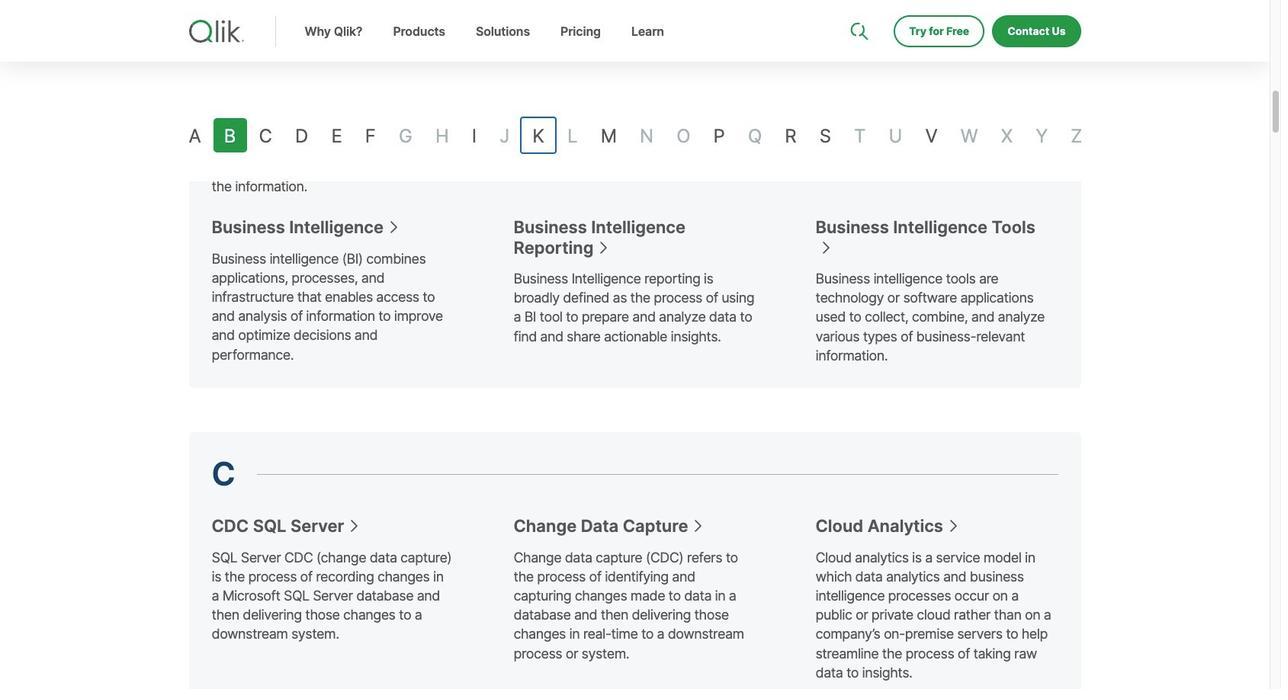 Task type: vqa. For each thing, say whether or not it's contained in the screenshot.
Company image
no



Task type: locate. For each thing, give the bounding box(es) containing it.
support image
[[853, 0, 865, 12]]



Task type: describe. For each thing, give the bounding box(es) containing it.
qlik image
[[189, 20, 244, 43]]



